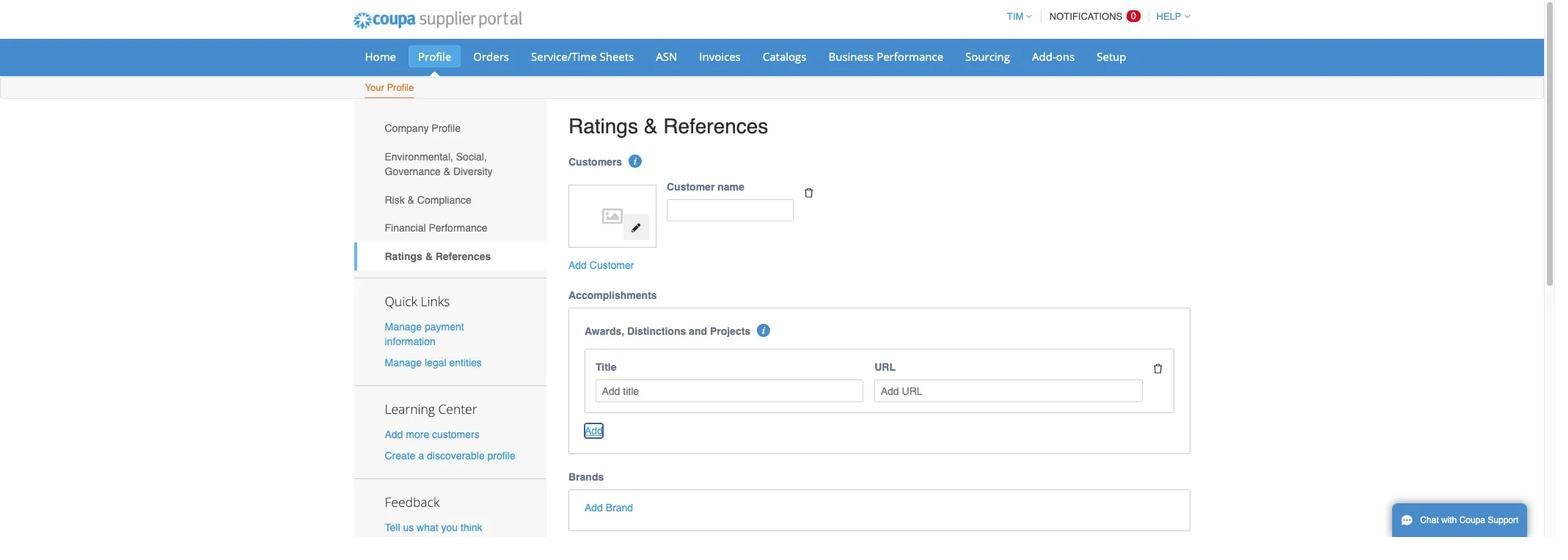 Task type: locate. For each thing, give the bounding box(es) containing it.
sheets
[[600, 49, 634, 64]]

legal
[[425, 357, 446, 369]]

catalogs
[[763, 49, 807, 64]]

ratings & references down financial performance
[[385, 251, 491, 263]]

chat
[[1420, 516, 1439, 526]]

name
[[718, 181, 744, 193]]

references down financial performance link
[[436, 251, 491, 263]]

add for add brand
[[585, 503, 603, 514]]

0
[[1131, 10, 1136, 21]]

tell
[[385, 523, 400, 534]]

financial performance
[[385, 223, 488, 234]]

& down asn at the top left of page
[[644, 114, 658, 138]]

create
[[385, 451, 416, 462]]

manage for manage payment information
[[385, 321, 422, 333]]

with
[[1442, 516, 1457, 526]]

ratings down financial
[[385, 251, 422, 263]]

profile up environmental, social, governance & diversity link
[[432, 123, 461, 134]]

add more customers
[[385, 429, 480, 441]]

performance up the ratings & references link
[[429, 223, 488, 234]]

service/time sheets link
[[522, 45, 644, 67]]

1 vertical spatial performance
[[429, 223, 488, 234]]

profile
[[488, 451, 516, 462]]

add brand
[[585, 503, 633, 514]]

0 horizontal spatial references
[[436, 251, 491, 263]]

add brand button
[[585, 501, 633, 516]]

manage for manage legal entities
[[385, 357, 422, 369]]

add up brands
[[585, 425, 603, 437]]

manage up information in the bottom left of the page
[[385, 321, 422, 333]]

additional information image right projects
[[757, 325, 771, 338]]

environmental,
[[385, 151, 453, 163]]

1 horizontal spatial references
[[663, 114, 768, 138]]

2 vertical spatial profile
[[432, 123, 461, 134]]

you
[[441, 523, 458, 534]]

think
[[461, 523, 482, 534]]

0 horizontal spatial ratings
[[385, 251, 422, 263]]

risk & compliance
[[385, 194, 472, 206]]

1 horizontal spatial customer
[[667, 181, 715, 193]]

0 horizontal spatial performance
[[429, 223, 488, 234]]

0 vertical spatial performance
[[877, 49, 943, 64]]

Customer name text field
[[667, 199, 794, 222]]

manage payment information link
[[385, 321, 464, 347]]

0 vertical spatial profile
[[418, 49, 451, 64]]

1 horizontal spatial additional information image
[[757, 325, 771, 338]]

performance right business
[[877, 49, 943, 64]]

governance
[[385, 166, 441, 178]]

ratings up customers
[[569, 114, 638, 138]]

& down financial performance
[[425, 251, 433, 263]]

performance
[[877, 49, 943, 64], [429, 223, 488, 234]]

customers
[[569, 156, 622, 168]]

customer name
[[667, 181, 744, 193]]

1 vertical spatial additional information image
[[757, 325, 771, 338]]

ratings & references down asn link
[[569, 114, 768, 138]]

company
[[385, 123, 429, 134]]

profile for your profile
[[387, 82, 414, 93]]

setup link
[[1087, 45, 1136, 67]]

1 vertical spatial ratings & references
[[385, 251, 491, 263]]

1 manage from the top
[[385, 321, 422, 333]]

logo image
[[576, 192, 649, 241]]

ratings & references
[[569, 114, 768, 138], [385, 251, 491, 263]]

manage down information in the bottom left of the page
[[385, 357, 422, 369]]

0 horizontal spatial customer
[[590, 260, 634, 272]]

URL text field
[[875, 380, 1143, 403]]

add up create
[[385, 429, 403, 441]]

add
[[569, 260, 587, 272], [585, 425, 603, 437], [385, 429, 403, 441], [585, 503, 603, 514]]

your profile
[[365, 82, 414, 93]]

0 horizontal spatial ratings & references
[[385, 251, 491, 263]]

more
[[406, 429, 429, 441]]

additional information image
[[629, 154, 642, 168], [757, 325, 771, 338]]

what
[[417, 523, 438, 534]]

2 manage from the top
[[385, 357, 422, 369]]

information
[[385, 336, 436, 347]]

add-ons
[[1032, 49, 1075, 64]]

& right risk
[[408, 194, 414, 206]]

customer left name
[[667, 181, 715, 193]]

0 vertical spatial additional information image
[[629, 154, 642, 168]]

profile
[[418, 49, 451, 64], [387, 82, 414, 93], [432, 123, 461, 134]]

0 vertical spatial ratings
[[569, 114, 638, 138]]

add up accomplishments
[[569, 260, 587, 272]]

&
[[644, 114, 658, 138], [444, 166, 450, 178], [408, 194, 414, 206], [425, 251, 433, 263]]

manage
[[385, 321, 422, 333], [385, 357, 422, 369]]

navigation
[[1001, 2, 1190, 31]]

and
[[689, 326, 707, 338]]

1 vertical spatial customer
[[590, 260, 634, 272]]

customer inside 'button'
[[590, 260, 634, 272]]

0 horizontal spatial additional information image
[[629, 154, 642, 168]]

awards, distinctions and projects
[[585, 326, 751, 338]]

create a discoverable profile
[[385, 451, 516, 462]]

add inside 'button'
[[569, 260, 587, 272]]

profile right your
[[387, 82, 414, 93]]

your
[[365, 82, 384, 93]]

create a discoverable profile link
[[385, 451, 516, 462]]

catalogs link
[[753, 45, 816, 67]]

1 horizontal spatial performance
[[877, 49, 943, 64]]

ratings
[[569, 114, 638, 138], [385, 251, 422, 263]]

references up customer name at the left top of the page
[[663, 114, 768, 138]]

additional information image right customers
[[629, 154, 642, 168]]

notifications 0
[[1050, 10, 1136, 22]]

social,
[[456, 151, 487, 163]]

manage inside manage payment information
[[385, 321, 422, 333]]

& left diversity
[[444, 166, 450, 178]]

customers
[[432, 429, 480, 441]]

environmental, social, governance & diversity
[[385, 151, 493, 178]]

0 vertical spatial manage
[[385, 321, 422, 333]]

1 vertical spatial profile
[[387, 82, 414, 93]]

add button
[[585, 424, 603, 439]]

0 vertical spatial ratings & references
[[569, 114, 768, 138]]

service/time
[[531, 49, 597, 64]]

risk
[[385, 194, 405, 206]]

1 vertical spatial manage
[[385, 357, 422, 369]]

add-
[[1032, 49, 1056, 64]]

entities
[[449, 357, 482, 369]]

add inside button
[[585, 503, 603, 514]]

manage payment information
[[385, 321, 464, 347]]

learning center
[[385, 401, 477, 418]]

profile down coupa supplier portal image
[[418, 49, 451, 64]]

performance for financial performance
[[429, 223, 488, 234]]

risk & compliance link
[[354, 186, 547, 214]]

add left the brand
[[585, 503, 603, 514]]

diversity
[[453, 166, 493, 178]]

tim link
[[1001, 11, 1032, 22]]

customer up accomplishments
[[590, 260, 634, 272]]

support
[[1488, 516, 1519, 526]]



Task type: describe. For each thing, give the bounding box(es) containing it.
add customer
[[569, 260, 634, 272]]

& inside environmental, social, governance & diversity
[[444, 166, 450, 178]]

quick links
[[385, 292, 450, 310]]

0 vertical spatial customer
[[667, 181, 715, 193]]

environmental, social, governance & diversity link
[[354, 143, 547, 186]]

additional information image for customers
[[629, 154, 642, 168]]

additional information image for awards, distinctions and projects
[[757, 325, 771, 338]]

help
[[1157, 11, 1182, 22]]

brands
[[569, 472, 604, 483]]

service/time sheets
[[531, 49, 634, 64]]

& inside risk & compliance 'link'
[[408, 194, 414, 206]]

profile for company profile
[[432, 123, 461, 134]]

business performance link
[[819, 45, 953, 67]]

compliance
[[417, 194, 472, 206]]

payment
[[425, 321, 464, 333]]

help link
[[1150, 11, 1190, 22]]

feedback
[[385, 494, 440, 512]]

tell us what you think button
[[385, 521, 482, 536]]

1 horizontal spatial ratings & references
[[569, 114, 768, 138]]

chat with coupa support
[[1420, 516, 1519, 526]]

invoices link
[[690, 45, 750, 67]]

Title text field
[[596, 380, 864, 403]]

manage legal entities link
[[385, 357, 482, 369]]

1 horizontal spatial ratings
[[569, 114, 638, 138]]

coupa
[[1460, 516, 1486, 526]]

a
[[418, 451, 424, 462]]

awards,
[[585, 326, 624, 338]]

chat with coupa support button
[[1392, 504, 1528, 538]]

url
[[875, 362, 896, 374]]

projects
[[710, 326, 751, 338]]

add more customers link
[[385, 429, 480, 441]]

learning
[[385, 401, 435, 418]]

performance for business performance
[[877, 49, 943, 64]]

manage legal entities
[[385, 357, 482, 369]]

tell us what you think
[[385, 523, 482, 534]]

add-ons link
[[1023, 45, 1084, 67]]

& inside the ratings & references link
[[425, 251, 433, 263]]

asn link
[[647, 45, 687, 67]]

1 vertical spatial ratings
[[385, 251, 422, 263]]

orders link
[[464, 45, 519, 67]]

0 vertical spatial references
[[663, 114, 768, 138]]

navigation containing notifications 0
[[1001, 2, 1190, 31]]

title
[[596, 362, 617, 374]]

add customer button
[[569, 259, 634, 273]]

invoices
[[699, 49, 741, 64]]

add for add
[[585, 425, 603, 437]]

company profile
[[385, 123, 461, 134]]

orders
[[473, 49, 509, 64]]

home link
[[355, 45, 406, 67]]

quick
[[385, 292, 417, 310]]

asn
[[656, 49, 677, 64]]

setup
[[1097, 49, 1126, 64]]

home
[[365, 49, 396, 64]]

tim
[[1007, 11, 1024, 22]]

us
[[403, 523, 414, 534]]

financial performance link
[[354, 214, 547, 243]]

add for add more customers
[[385, 429, 403, 441]]

center
[[438, 401, 477, 418]]

business performance
[[829, 49, 943, 64]]

brand
[[606, 503, 633, 514]]

add for add customer
[[569, 260, 587, 272]]

1 vertical spatial references
[[436, 251, 491, 263]]

sourcing
[[965, 49, 1010, 64]]

distinctions
[[627, 326, 686, 338]]

ons
[[1056, 49, 1075, 64]]

sourcing link
[[956, 45, 1020, 67]]

financial
[[385, 223, 426, 234]]

accomplishments
[[569, 290, 657, 302]]

links
[[421, 292, 450, 310]]

notifications
[[1050, 11, 1123, 22]]

profile link
[[409, 45, 461, 67]]

company profile link
[[354, 114, 547, 143]]

coupa supplier portal image
[[343, 2, 532, 39]]

business
[[829, 49, 874, 64]]

ratings & references link
[[354, 243, 547, 271]]

discoverable
[[427, 451, 485, 462]]

your profile link
[[364, 79, 415, 98]]

change image image
[[631, 223, 641, 233]]



